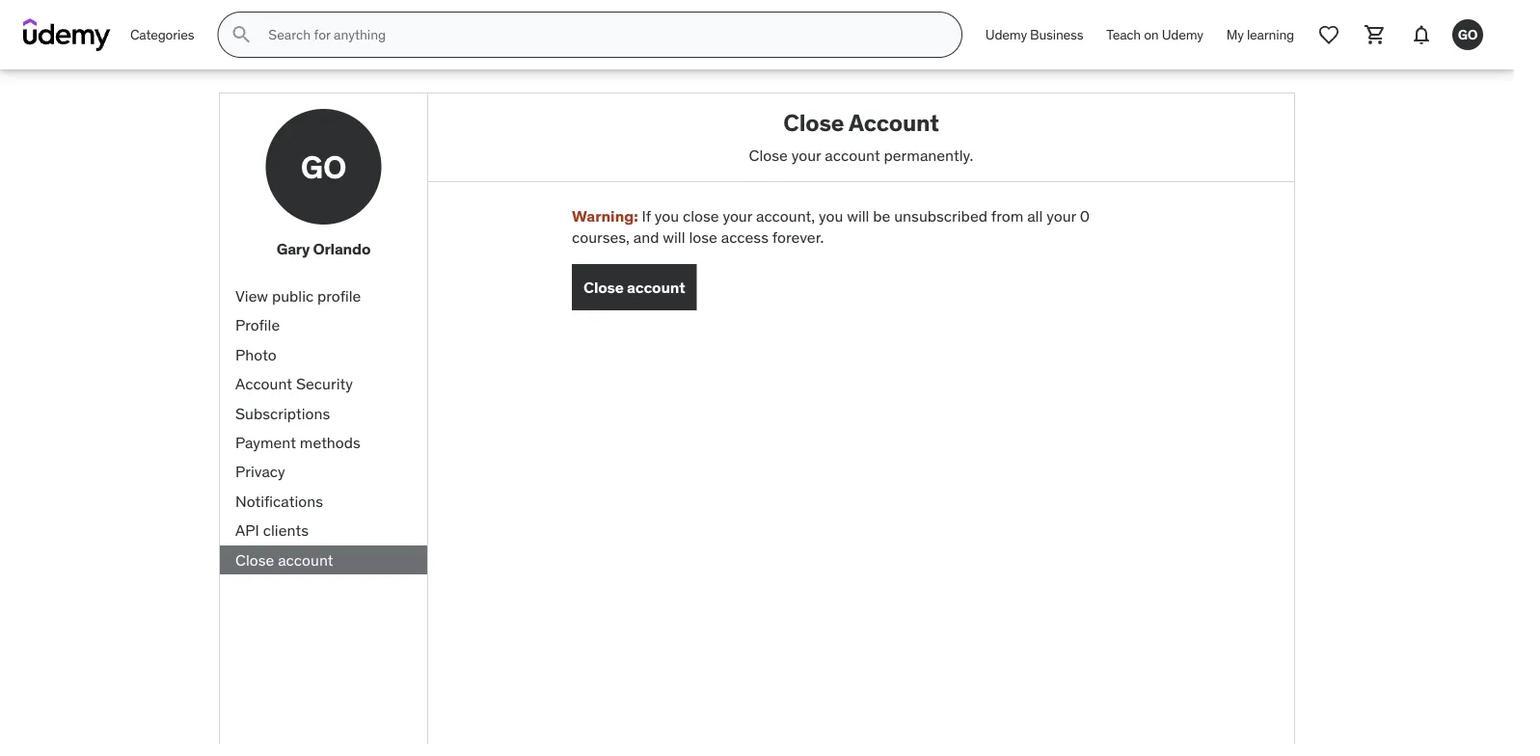 Task type: vqa. For each thing, say whether or not it's contained in the screenshot.
the top Will
yes



Task type: locate. For each thing, give the bounding box(es) containing it.
view
[[235, 286, 268, 306]]

teach on udemy link
[[1095, 12, 1215, 58]]

account inside the view public profile profile photo account security subscriptions payment methods privacy notifications api clients close account
[[278, 550, 333, 570]]

account inside the view public profile profile photo account security subscriptions payment methods privacy notifications api clients close account
[[235, 374, 292, 394]]

1 vertical spatial go
[[301, 147, 347, 186]]

2 you from the left
[[819, 206, 843, 226]]

your up account,
[[792, 145, 821, 165]]

1 vertical spatial account
[[235, 374, 292, 394]]

categories
[[130, 26, 194, 43]]

your
[[792, 145, 821, 165], [723, 206, 752, 226], [1047, 206, 1076, 226]]

account
[[825, 145, 880, 165], [627, 277, 685, 297], [278, 550, 333, 570]]

udemy
[[986, 26, 1027, 43], [1162, 26, 1204, 43]]

you right if
[[655, 206, 679, 226]]

close account link
[[220, 546, 427, 575]]

1 horizontal spatial udemy
[[1162, 26, 1204, 43]]

1 horizontal spatial your
[[792, 145, 821, 165]]

0 vertical spatial will
[[847, 206, 869, 226]]

1 horizontal spatial go
[[1458, 26, 1478, 43]]

close
[[683, 206, 719, 226]]

my
[[1227, 26, 1244, 43]]

will
[[847, 206, 869, 226], [663, 228, 685, 247]]

clients
[[263, 521, 309, 541]]

1 horizontal spatial account
[[627, 277, 685, 297]]

your for account
[[792, 145, 821, 165]]

0 vertical spatial account
[[825, 145, 880, 165]]

account
[[849, 108, 939, 137], [235, 374, 292, 394]]

privacy
[[235, 462, 285, 482]]

you
[[655, 206, 679, 226], [819, 206, 843, 226]]

1 horizontal spatial you
[[819, 206, 843, 226]]

udemy left business
[[986, 26, 1027, 43]]

close
[[783, 108, 844, 137], [749, 145, 788, 165], [584, 277, 624, 297], [235, 550, 274, 570]]

0 horizontal spatial account
[[235, 374, 292, 394]]

account inside close account close your account permanently.
[[825, 145, 880, 165]]

view public profile link
[[220, 282, 427, 311]]

1 vertical spatial will
[[663, 228, 685, 247]]

0 horizontal spatial account
[[278, 550, 333, 570]]

business
[[1030, 26, 1083, 43]]

account up the be
[[825, 145, 880, 165]]

privacy link
[[220, 458, 427, 487]]

udemy business
[[986, 26, 1083, 43]]

your up the access
[[723, 206, 752, 226]]

account inside close account close your account permanently.
[[849, 108, 939, 137]]

1 udemy from the left
[[986, 26, 1027, 43]]

account down and
[[627, 277, 685, 297]]

will left the be
[[847, 206, 869, 226]]

0 vertical spatial account
[[849, 108, 939, 137]]

categories button
[[119, 12, 206, 58]]

udemy image
[[23, 18, 111, 51]]

2 udemy from the left
[[1162, 26, 1204, 43]]

submit search image
[[230, 23, 253, 46]]

subscriptions
[[235, 403, 330, 423]]

0 vertical spatial go
[[1458, 26, 1478, 43]]

close inside the view public profile profile photo account security subscriptions payment methods privacy notifications api clients close account
[[235, 550, 274, 570]]

1 horizontal spatial account
[[849, 108, 939, 137]]

all
[[1027, 206, 1043, 226]]

close account close your account permanently.
[[749, 108, 974, 165]]

udemy right on
[[1162, 26, 1204, 43]]

0 horizontal spatial you
[[655, 206, 679, 226]]

api clients link
[[220, 516, 427, 546]]

go right notifications image
[[1458, 26, 1478, 43]]

my learning
[[1227, 26, 1294, 43]]

teach on udemy
[[1107, 26, 1204, 43]]

gary
[[277, 239, 310, 259]]

you up forever.
[[819, 206, 843, 226]]

and
[[633, 228, 659, 247]]

public
[[272, 286, 314, 306]]

teach
[[1107, 26, 1141, 43]]

2 horizontal spatial your
[[1047, 206, 1076, 226]]

close account
[[584, 277, 685, 297]]

account up permanently.
[[849, 108, 939, 137]]

notifications image
[[1410, 23, 1433, 46]]

0 horizontal spatial will
[[663, 228, 685, 247]]

0 horizontal spatial your
[[723, 206, 752, 226]]

notifications link
[[220, 487, 427, 516]]

account down photo
[[235, 374, 292, 394]]

learning
[[1247, 26, 1294, 43]]

forever.
[[772, 228, 824, 247]]

methods
[[300, 433, 361, 453]]

go up gary orlando
[[301, 147, 347, 186]]

will right and
[[663, 228, 685, 247]]

0 horizontal spatial udemy
[[986, 26, 1027, 43]]

go link
[[1445, 12, 1491, 58]]

go
[[1458, 26, 1478, 43], [301, 147, 347, 186]]

security
[[296, 374, 353, 394]]

profile
[[317, 286, 361, 306]]

1 you from the left
[[655, 206, 679, 226]]

0 horizontal spatial go
[[301, 147, 347, 186]]

your left 0
[[1047, 206, 1076, 226]]

view public profile profile photo account security subscriptions payment methods privacy notifications api clients close account
[[235, 286, 361, 570]]

close account button
[[572, 264, 697, 311]]

account down api clients link
[[278, 550, 333, 570]]

courses,
[[572, 228, 630, 247]]

2 horizontal spatial account
[[825, 145, 880, 165]]

1 vertical spatial account
[[627, 277, 685, 297]]

2 vertical spatial account
[[278, 550, 333, 570]]

payment methods link
[[220, 428, 427, 458]]

your inside close account close your account permanently.
[[792, 145, 821, 165]]



Task type: describe. For each thing, give the bounding box(es) containing it.
profile
[[235, 315, 280, 335]]

udemy inside teach on udemy link
[[1162, 26, 1204, 43]]

account security link
[[220, 370, 427, 399]]

orlando
[[313, 239, 371, 259]]

access
[[721, 228, 769, 247]]

wishlist image
[[1318, 23, 1341, 46]]

Search for anything text field
[[265, 18, 938, 51]]

1 horizontal spatial will
[[847, 206, 869, 226]]

profile link
[[220, 311, 427, 340]]

from
[[991, 206, 1024, 226]]

gary orlando
[[277, 239, 371, 259]]

if
[[642, 206, 651, 226]]

if you close your account, you will be unsubscribed from all your 0 courses, and will lose access forever.
[[572, 206, 1090, 247]]

subscriptions link
[[220, 399, 427, 428]]

my learning link
[[1215, 12, 1306, 58]]

close inside button
[[584, 277, 624, 297]]

account inside button
[[627, 277, 685, 297]]

account,
[[756, 206, 815, 226]]

photo link
[[220, 340, 427, 370]]

api
[[235, 521, 259, 541]]

lose
[[689, 228, 717, 247]]

payment
[[235, 433, 296, 453]]

0
[[1080, 206, 1090, 226]]

your for you
[[723, 206, 752, 226]]

udemy business link
[[974, 12, 1095, 58]]

shopping cart with 0 items image
[[1364, 23, 1387, 46]]

on
[[1144, 26, 1159, 43]]

notifications
[[235, 491, 323, 511]]

photo
[[235, 345, 277, 365]]

permanently.
[[884, 145, 974, 165]]

warning:
[[572, 206, 638, 226]]

udemy inside udemy business link
[[986, 26, 1027, 43]]

unsubscribed
[[894, 206, 988, 226]]

be
[[873, 206, 891, 226]]



